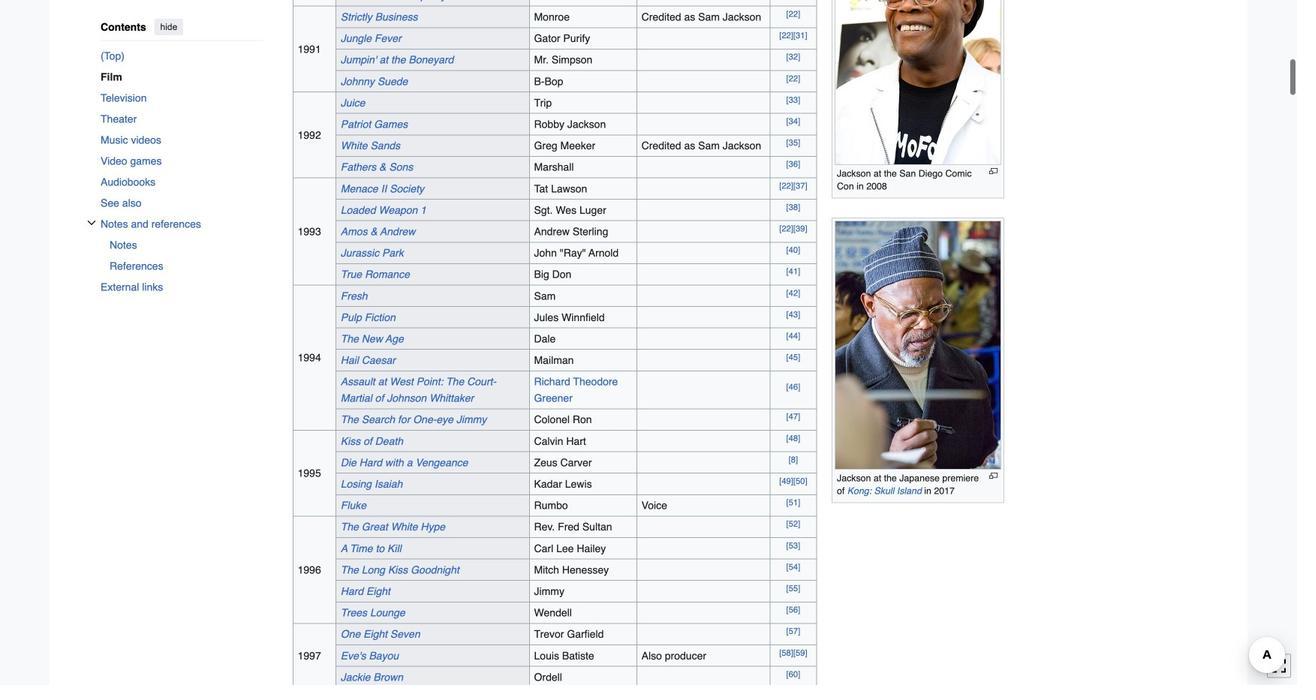 Task type: describe. For each thing, give the bounding box(es) containing it.
jackson signing an autograph at the japanese premiere of kong: skull island in 2017 image
[[835, 221, 1002, 470]]

fullscreen image
[[1272, 659, 1287, 674]]

x small image
[[87, 218, 96, 227]]



Task type: locate. For each thing, give the bounding box(es) containing it.
jackson at the san diego comic con in 2008 image
[[835, 0, 1002, 165]]



Task type: vqa. For each thing, say whether or not it's contained in the screenshot.
Jackson signing an autograph at the Japanese premiere of Kong: Skull Island in 2017 Image
yes



